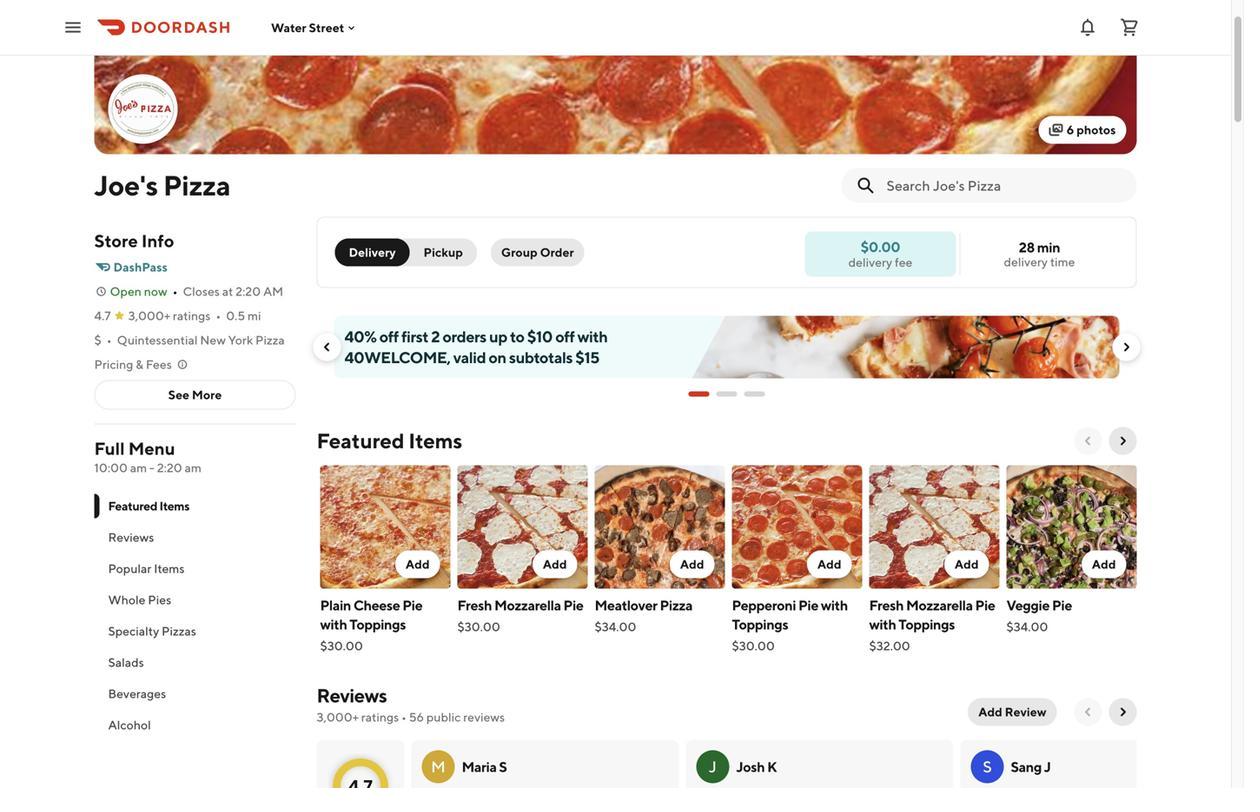 Task type: vqa. For each thing, say whether or not it's contained in the screenshot.
Alcohol button
yes



Task type: describe. For each thing, give the bounding box(es) containing it.
closes
[[183, 284, 220, 299]]

whole
[[108, 593, 146, 607]]

$10
[[527, 327, 553, 346]]

new
[[200, 333, 226, 347]]

with inside plain cheese pie with toppings $30.00
[[320, 616, 347, 633]]

group
[[501, 245, 538, 259]]

reviews for reviews 3,000+ ratings • 56 public reviews
[[317, 684, 387, 707]]

$32.00
[[870, 639, 911, 653]]

• inside reviews 3,000+ ratings • 56 public reviews
[[402, 710, 407, 724]]

meatlover
[[595, 597, 658, 614]]

3,000+ inside reviews 3,000+ ratings • 56 public reviews
[[317, 710, 359, 724]]

delivery
[[349, 245, 396, 259]]

dashpass
[[113, 260, 168, 274]]

1 horizontal spatial s
[[983, 757, 992, 776]]

whole pies button
[[94, 584, 296, 616]]

pickup
[[424, 245, 463, 259]]

notification bell image
[[1078, 17, 1099, 38]]

6 photos
[[1067, 123, 1116, 137]]

0 items, open order cart image
[[1119, 17, 1140, 38]]

40%
[[345, 327, 377, 346]]

am
[[263, 284, 283, 299]]

plain cheese pie with toppings image
[[320, 465, 451, 589]]

fresh mozzarella pie with toppings image
[[870, 465, 1000, 589]]

3,000+ ratings •
[[128, 309, 221, 323]]

street
[[309, 20, 344, 35]]

add for pepperoni pie with toppings
[[818, 557, 842, 571]]

6 photos button
[[1039, 116, 1127, 144]]

store
[[94, 231, 138, 251]]

10:00
[[94, 461, 128, 475]]

reviews for reviews
[[108, 530, 154, 544]]

1 horizontal spatial j
[[1044, 759, 1051, 775]]

to
[[510, 327, 525, 346]]

1 horizontal spatial 2:20
[[236, 284, 261, 299]]

1 horizontal spatial previous button of carousel image
[[1082, 434, 1095, 448]]

popular
[[108, 561, 151, 576]]

photos
[[1077, 123, 1116, 137]]

0 vertical spatial next button of carousel image
[[1120, 340, 1134, 354]]

add for veggie pie
[[1092, 557, 1116, 571]]

featured inside heading
[[317, 428, 405, 453]]

see more button
[[95, 381, 295, 409]]

veggie pie image
[[1007, 465, 1137, 589]]

pie for fresh mozzarella pie
[[564, 597, 584, 614]]

pie for plain cheese pie with toppings
[[403, 597, 423, 614]]

$30.00 inside fresh mozzarella pie $30.00
[[458, 620, 500, 634]]

delivery inside $0.00 delivery fee
[[849, 255, 893, 269]]

k
[[767, 759, 777, 775]]

now
[[144, 284, 167, 299]]

6
[[1067, 123, 1074, 137]]

review
[[1005, 705, 1047, 719]]

meatlover pizza $34.00
[[595, 597, 693, 634]]

pricing
[[94, 357, 133, 372]]

mozzarella for with
[[906, 597, 973, 614]]

pizza for meatlover pizza $34.00
[[660, 597, 693, 614]]

2:20 inside full menu 10:00 am - 2:20 am
[[157, 461, 182, 475]]

subtotals
[[509, 348, 573, 367]]

1 horizontal spatial featured items
[[317, 428, 462, 453]]

pies
[[148, 593, 171, 607]]

fees
[[146, 357, 172, 372]]

york
[[228, 333, 253, 347]]

toppings for fresh
[[899, 616, 955, 633]]

$0.00 delivery fee
[[849, 239, 913, 269]]

pizza for joe's pizza
[[163, 169, 231, 202]]

order methods option group
[[335, 239, 477, 266]]

0 vertical spatial 3,000+
[[128, 309, 170, 323]]

reviews
[[463, 710, 505, 724]]

veggie
[[1007, 597, 1050, 614]]

pricing & fees
[[94, 357, 172, 372]]

veggie pie $34.00
[[1007, 597, 1072, 634]]

add button for meatlover pizza
[[670, 551, 715, 578]]

0 horizontal spatial featured
[[108, 499, 157, 513]]

mi
[[248, 309, 261, 323]]

fresh mozzarella pie $30.00
[[458, 597, 584, 634]]

add review button
[[968, 698, 1057, 726]]

add review
[[979, 705, 1047, 719]]

open now
[[110, 284, 167, 299]]

• left 0.5 at the top left of page
[[216, 309, 221, 323]]

group order
[[501, 245, 574, 259]]

maria s
[[462, 759, 507, 775]]

see
[[168, 388, 189, 402]]

4.7
[[94, 309, 111, 323]]

salads
[[108, 655, 144, 670]]

Delivery radio
[[335, 239, 410, 266]]

public
[[427, 710, 461, 724]]

with inside 40% off first 2 orders up to $10 off with 40welcome, valid on subtotals $15
[[578, 327, 608, 346]]

previous image
[[1082, 705, 1095, 719]]

alcohol
[[108, 718, 151, 732]]

fresh mozzarella pie image
[[458, 465, 588, 589]]

joe's
[[94, 169, 158, 202]]

sang
[[1011, 759, 1042, 775]]

reviews 3,000+ ratings • 56 public reviews
[[317, 684, 505, 724]]

0 vertical spatial previous button of carousel image
[[320, 340, 334, 354]]

open
[[110, 284, 142, 299]]

Item Search search field
[[887, 176, 1123, 195]]

josh k
[[737, 759, 777, 775]]

beverages
[[108, 687, 166, 701]]

pizzas
[[162, 624, 196, 638]]

fresh mozzarella pie with toppings $32.00
[[870, 597, 996, 653]]

toppings for plain
[[350, 616, 406, 633]]

• right now
[[173, 284, 178, 299]]

cheese
[[354, 597, 400, 614]]

alcohol button
[[94, 710, 296, 741]]

order
[[540, 245, 574, 259]]

1 vertical spatial next button of carousel image
[[1116, 434, 1130, 448]]

delivery inside 28 min delivery time
[[1004, 255, 1048, 269]]

m
[[431, 757, 446, 776]]

pie for fresh mozzarella pie with toppings
[[976, 597, 996, 614]]

40welcome,
[[345, 348, 451, 367]]

-
[[149, 461, 155, 475]]

min
[[1037, 239, 1060, 256]]

40% off first 2 orders up to $10 off with 40welcome, valid on subtotals $15
[[345, 327, 608, 367]]

0.5
[[226, 309, 245, 323]]



Task type: locate. For each thing, give the bounding box(es) containing it.
1 horizontal spatial $30.00
[[458, 620, 500, 634]]

popular items button
[[94, 553, 296, 584]]

$34.00 for veggie
[[1007, 620, 1048, 634]]

2 vertical spatial pizza
[[660, 597, 693, 614]]

28 min delivery time
[[1004, 239, 1075, 269]]

toppings inside the fresh mozzarella pie with toppings $32.00
[[899, 616, 955, 633]]

featured
[[317, 428, 405, 453], [108, 499, 157, 513]]

info
[[142, 231, 174, 251]]

reviews link
[[317, 684, 387, 707]]

items inside heading
[[409, 428, 462, 453]]

specialty pizzas
[[108, 624, 196, 638]]

$34.00 inside veggie pie $34.00
[[1007, 620, 1048, 634]]

toppings inside plain cheese pie with toppings $30.00
[[350, 616, 406, 633]]

with inside the fresh mozzarella pie with toppings $32.00
[[870, 616, 896, 633]]

1 vertical spatial reviews
[[317, 684, 387, 707]]

popular items
[[108, 561, 185, 576]]

valid
[[453, 348, 486, 367]]

0 horizontal spatial ratings
[[173, 309, 211, 323]]

am right -
[[185, 461, 202, 475]]

ratings down reviews link
[[361, 710, 399, 724]]

2 fresh from the left
[[870, 597, 904, 614]]

add inside add review "button"
[[979, 705, 1003, 719]]

0 horizontal spatial j
[[709, 757, 717, 776]]

ratings
[[173, 309, 211, 323], [361, 710, 399, 724]]

• closes at 2:20 am
[[173, 284, 283, 299]]

0 horizontal spatial off
[[379, 327, 399, 346]]

pizza
[[163, 169, 231, 202], [256, 333, 285, 347], [660, 597, 693, 614]]

add for plain cheese pie with toppings
[[406, 557, 430, 571]]

add for fresh mozzarella pie with toppings
[[955, 557, 979, 571]]

fresh inside fresh mozzarella pie $30.00
[[458, 597, 492, 614]]

toppings down cheese at the bottom of page
[[350, 616, 406, 633]]

off right $10
[[556, 327, 575, 346]]

full
[[94, 438, 125, 459]]

pie
[[403, 597, 423, 614], [564, 597, 584, 614], [799, 597, 819, 614], [976, 597, 996, 614], [1052, 597, 1072, 614]]

2 mozzarella from the left
[[906, 597, 973, 614]]

0 vertical spatial items
[[409, 428, 462, 453]]

fresh for $30.00
[[458, 597, 492, 614]]

at
[[222, 284, 233, 299]]

with right pepperoni
[[821, 597, 848, 614]]

maria
[[462, 759, 497, 775]]

4 pie from the left
[[976, 597, 996, 614]]

0 horizontal spatial featured items
[[108, 499, 190, 513]]

featured items down -
[[108, 499, 190, 513]]

s
[[983, 757, 992, 776], [499, 759, 507, 775]]

0 vertical spatial 2:20
[[236, 284, 261, 299]]

full menu 10:00 am - 2:20 am
[[94, 438, 202, 475]]

2:20
[[236, 284, 261, 299], [157, 461, 182, 475]]

0 vertical spatial reviews
[[108, 530, 154, 544]]

add button for plain cheese pie with toppings
[[395, 551, 440, 578]]

reviews inside button
[[108, 530, 154, 544]]

1 fresh from the left
[[458, 597, 492, 614]]

see more
[[168, 388, 222, 402]]

1 vertical spatial items
[[159, 499, 190, 513]]

toppings inside pepperoni pie with toppings $30.00
[[732, 616, 788, 633]]

more
[[192, 388, 222, 402]]

0 horizontal spatial 2:20
[[157, 461, 182, 475]]

fresh
[[458, 597, 492, 614], [870, 597, 904, 614]]

0 horizontal spatial pizza
[[163, 169, 231, 202]]

Pickup radio
[[399, 239, 477, 266]]

0 horizontal spatial am
[[130, 461, 147, 475]]

pie inside the fresh mozzarella pie with toppings $32.00
[[976, 597, 996, 614]]

beverages button
[[94, 678, 296, 710]]

pepperoni pie with toppings $30.00
[[732, 597, 848, 653]]

1 $34.00 from the left
[[595, 620, 636, 634]]

pie inside fresh mozzarella pie $30.00
[[564, 597, 584, 614]]

mozzarella for $30.00
[[494, 597, 561, 614]]

open menu image
[[63, 17, 83, 38]]

add button for fresh mozzarella pie with toppings
[[945, 551, 989, 578]]

reviews inside reviews 3,000+ ratings • 56 public reviews
[[317, 684, 387, 707]]

1 delivery from the left
[[1004, 255, 1048, 269]]

meatlover pizza image
[[595, 465, 725, 589]]

add
[[406, 557, 430, 571], [543, 557, 567, 571], [680, 557, 704, 571], [818, 557, 842, 571], [955, 557, 979, 571], [1092, 557, 1116, 571], [979, 705, 1003, 719]]

1 vertical spatial featured
[[108, 499, 157, 513]]

fresh for with
[[870, 597, 904, 614]]

pie right "veggie"
[[1052, 597, 1072, 614]]

pizza right meatlover
[[660, 597, 693, 614]]

water street
[[271, 20, 344, 35]]

28
[[1019, 239, 1035, 256]]

water street button
[[271, 20, 358, 35]]

1 pie from the left
[[403, 597, 423, 614]]

0 vertical spatial featured
[[317, 428, 405, 453]]

1 horizontal spatial ratings
[[361, 710, 399, 724]]

$0.00
[[861, 239, 901, 255]]

water
[[271, 20, 306, 35]]

2 pie from the left
[[564, 597, 584, 614]]

1 add button from the left
[[395, 551, 440, 578]]

pricing & fees button
[[94, 356, 189, 373]]

specialty pizzas button
[[94, 616, 296, 647]]

add for fresh mozzarella pie
[[543, 557, 567, 571]]

2
[[431, 327, 440, 346]]

$34.00
[[595, 620, 636, 634], [1007, 620, 1048, 634]]

mozzarella down fresh mozzarella pie image
[[494, 597, 561, 614]]

items inside button
[[154, 561, 185, 576]]

s left "sang"
[[983, 757, 992, 776]]

delivery left fee
[[849, 255, 893, 269]]

with inside pepperoni pie with toppings $30.00
[[821, 597, 848, 614]]

4 add button from the left
[[807, 551, 852, 578]]

0.5 mi
[[226, 309, 261, 323]]

j right "sang"
[[1044, 759, 1051, 775]]

$15
[[576, 348, 600, 367]]

delivery
[[1004, 255, 1048, 269], [849, 255, 893, 269]]

joe's pizza
[[94, 169, 231, 202]]

pepperoni pie with toppings image
[[732, 465, 863, 589]]

sang j
[[1011, 759, 1051, 775]]

josh
[[737, 759, 765, 775]]

featured items down 40welcome,
[[317, 428, 462, 453]]

1 mozzarella from the left
[[494, 597, 561, 614]]

0 horizontal spatial s
[[499, 759, 507, 775]]

1 horizontal spatial mozzarella
[[906, 597, 973, 614]]

2 toppings from the left
[[732, 616, 788, 633]]

5 pie from the left
[[1052, 597, 1072, 614]]

2 am from the left
[[185, 461, 202, 475]]

$30.00
[[458, 620, 500, 634], [320, 639, 363, 653], [732, 639, 775, 653]]

$30.00 inside pepperoni pie with toppings $30.00
[[732, 639, 775, 653]]

mozzarella
[[494, 597, 561, 614], [906, 597, 973, 614]]

reviews
[[108, 530, 154, 544], [317, 684, 387, 707]]

0 horizontal spatial mozzarella
[[494, 597, 561, 614]]

pizza up the info
[[163, 169, 231, 202]]

1 vertical spatial 2:20
[[157, 461, 182, 475]]

store info
[[94, 231, 174, 251]]

0 horizontal spatial fresh
[[458, 597, 492, 614]]

1 horizontal spatial 3,000+
[[317, 710, 359, 724]]

ratings up $ • quintessential new york pizza
[[173, 309, 211, 323]]

2 vertical spatial items
[[154, 561, 185, 576]]

1 off from the left
[[379, 327, 399, 346]]

3 toppings from the left
[[899, 616, 955, 633]]

1 vertical spatial pizza
[[256, 333, 285, 347]]

reviews up popular at the bottom left of page
[[108, 530, 154, 544]]

1 horizontal spatial reviews
[[317, 684, 387, 707]]

first
[[401, 327, 429, 346]]

featured items heading
[[317, 427, 462, 455]]

56
[[409, 710, 424, 724]]

specialty
[[108, 624, 159, 638]]

previous button of carousel image
[[320, 340, 334, 354], [1082, 434, 1095, 448]]

am left -
[[130, 461, 147, 475]]

add for meatlover pizza
[[680, 557, 704, 571]]

featured items
[[317, 428, 462, 453], [108, 499, 190, 513]]

menu
[[128, 438, 175, 459]]

•
[[173, 284, 178, 299], [216, 309, 221, 323], [107, 333, 112, 347], [402, 710, 407, 724]]

$ • quintessential new york pizza
[[94, 333, 285, 347]]

pie inside pepperoni pie with toppings $30.00
[[799, 597, 819, 614]]

pie left meatlover
[[564, 597, 584, 614]]

group order button
[[491, 239, 585, 266]]

1 horizontal spatial $34.00
[[1007, 620, 1048, 634]]

j left josh
[[709, 757, 717, 776]]

s right maria
[[499, 759, 507, 775]]

• right $
[[107, 333, 112, 347]]

2 delivery from the left
[[849, 255, 893, 269]]

&
[[136, 357, 144, 372]]

ratings inside reviews 3,000+ ratings • 56 public reviews
[[361, 710, 399, 724]]

add button for fresh mozzarella pie
[[533, 551, 577, 578]]

$34.00 down "veggie"
[[1007, 620, 1048, 634]]

0 vertical spatial featured items
[[317, 428, 462, 453]]

0 vertical spatial pizza
[[163, 169, 231, 202]]

1 vertical spatial ratings
[[361, 710, 399, 724]]

$
[[94, 333, 101, 347]]

$34.00 for meatlover
[[595, 620, 636, 634]]

delivery left time
[[1004, 255, 1048, 269]]

3 add button from the left
[[670, 551, 715, 578]]

2 off from the left
[[556, 327, 575, 346]]

2 horizontal spatial $30.00
[[732, 639, 775, 653]]

with down plain
[[320, 616, 347, 633]]

0 vertical spatial ratings
[[173, 309, 211, 323]]

2:20 right at
[[236, 284, 261, 299]]

quintessential
[[117, 333, 198, 347]]

pie right pepperoni
[[799, 597, 819, 614]]

plain
[[320, 597, 351, 614]]

2 horizontal spatial toppings
[[899, 616, 955, 633]]

2 $34.00 from the left
[[1007, 620, 1048, 634]]

3 pie from the left
[[799, 597, 819, 614]]

3,000+ down reviews link
[[317, 710, 359, 724]]

items
[[409, 428, 462, 453], [159, 499, 190, 513], [154, 561, 185, 576]]

toppings down pepperoni
[[732, 616, 788, 633]]

1 horizontal spatial toppings
[[732, 616, 788, 633]]

next button of carousel image
[[1120, 340, 1134, 354], [1116, 434, 1130, 448]]

1 am from the left
[[130, 461, 147, 475]]

2 horizontal spatial pizza
[[660, 597, 693, 614]]

$34.00 down meatlover
[[595, 620, 636, 634]]

add button
[[395, 551, 440, 578], [533, 551, 577, 578], [670, 551, 715, 578], [807, 551, 852, 578], [945, 551, 989, 578], [1082, 551, 1127, 578]]

$34.00 inside meatlover pizza $34.00
[[595, 620, 636, 634]]

0 horizontal spatial $34.00
[[595, 620, 636, 634]]

0 horizontal spatial 3,000+
[[128, 309, 170, 323]]

6 add button from the left
[[1082, 551, 1127, 578]]

up
[[489, 327, 507, 346]]

fee
[[895, 255, 913, 269]]

mozzarella inside fresh mozzarella pie $30.00
[[494, 597, 561, 614]]

pie left "veggie"
[[976, 597, 996, 614]]

mozzarella up $32.00
[[906, 597, 973, 614]]

0 horizontal spatial previous button of carousel image
[[320, 340, 334, 354]]

1 vertical spatial featured items
[[108, 499, 190, 513]]

pie inside veggie pie $34.00
[[1052, 597, 1072, 614]]

mozzarella inside the fresh mozzarella pie with toppings $32.00
[[906, 597, 973, 614]]

pizza inside meatlover pizza $34.00
[[660, 597, 693, 614]]

fresh inside the fresh mozzarella pie with toppings $32.00
[[870, 597, 904, 614]]

with up $32.00
[[870, 616, 896, 633]]

• left 56
[[402, 710, 407, 724]]

orders
[[443, 327, 487, 346]]

1 horizontal spatial off
[[556, 327, 575, 346]]

add button for pepperoni pie with toppings
[[807, 551, 852, 578]]

5 add button from the left
[[945, 551, 989, 578]]

3,000+ down now
[[128, 309, 170, 323]]

salads button
[[94, 647, 296, 678]]

reviews down plain cheese pie with toppings $30.00
[[317, 684, 387, 707]]

off up 40welcome,
[[379, 327, 399, 346]]

1 vertical spatial 3,000+
[[317, 710, 359, 724]]

1 horizontal spatial fresh
[[870, 597, 904, 614]]

1 horizontal spatial delivery
[[1004, 255, 1048, 269]]

select promotional banner element
[[689, 378, 765, 410]]

0 horizontal spatial reviews
[[108, 530, 154, 544]]

0 horizontal spatial $30.00
[[320, 639, 363, 653]]

$30.00 inside plain cheese pie with toppings $30.00
[[320, 639, 363, 653]]

joe's pizza image
[[94, 0, 1137, 154], [110, 76, 176, 142]]

next image
[[1116, 705, 1130, 719]]

1 horizontal spatial pizza
[[256, 333, 285, 347]]

toppings up $32.00
[[899, 616, 955, 633]]

on
[[489, 348, 506, 367]]

1 vertical spatial previous button of carousel image
[[1082, 434, 1095, 448]]

1 horizontal spatial featured
[[317, 428, 405, 453]]

whole pies
[[108, 593, 171, 607]]

with up $15
[[578, 327, 608, 346]]

0 horizontal spatial delivery
[[849, 255, 893, 269]]

time
[[1051, 255, 1075, 269]]

pie inside plain cheese pie with toppings $30.00
[[403, 597, 423, 614]]

add button for veggie pie
[[1082, 551, 1127, 578]]

0 horizontal spatial toppings
[[350, 616, 406, 633]]

2 add button from the left
[[533, 551, 577, 578]]

2:20 right -
[[157, 461, 182, 475]]

pie right cheese at the bottom of page
[[403, 597, 423, 614]]

1 toppings from the left
[[350, 616, 406, 633]]

pizza down mi
[[256, 333, 285, 347]]

plain cheese pie with toppings $30.00
[[320, 597, 423, 653]]

1 horizontal spatial am
[[185, 461, 202, 475]]



